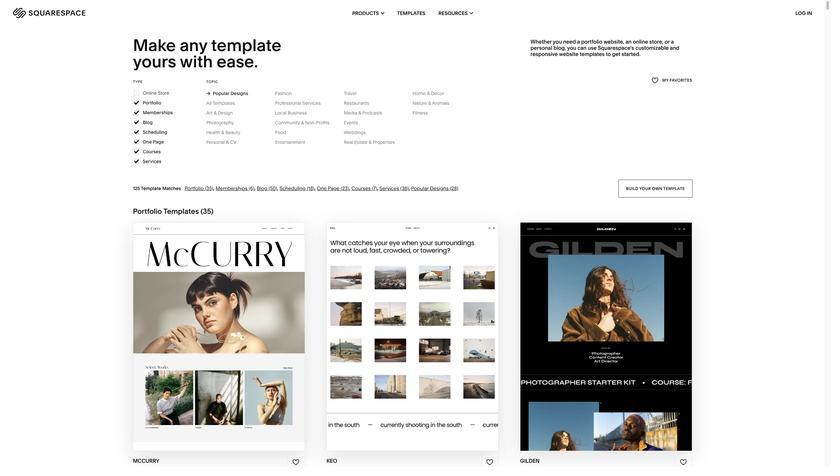 Task type: vqa. For each thing, say whether or not it's contained in the screenshot.
will
no



Task type: describe. For each thing, give the bounding box(es) containing it.
fitness
[[413, 110, 428, 116]]

(36)
[[400, 185, 409, 192]]

template inside make any template yours with ease.
[[211, 35, 281, 55]]

portfolio templates ( 35 )
[[133, 207, 213, 216]]

online
[[633, 38, 648, 45]]

one page
[[143, 139, 164, 145]]

business
[[288, 110, 307, 116]]

restaurants link
[[344, 100, 376, 106]]

nature & animals link
[[413, 100, 456, 106]]

add gilden to your favorites list image
[[680, 459, 687, 466]]

& right estate
[[369, 139, 372, 145]]

can
[[578, 45, 587, 51]]

portfolio for portfolio (35) , memberships (6) , blog (50) , scheduling (18) , one page (23) , courses (7) , services (36) , popular designs (28)
[[185, 185, 204, 192]]

squarespace logo image
[[13, 8, 85, 18]]

website
[[559, 51, 579, 57]]

template
[[141, 186, 161, 192]]

preview mccurry link
[[188, 332, 250, 350]]

portfolio (35) link
[[185, 185, 213, 192]]

local
[[275, 110, 287, 116]]

blog (50) link
[[257, 185, 277, 192]]

favorites
[[670, 78, 692, 83]]

store,
[[649, 38, 664, 45]]

professional services link
[[275, 100, 327, 106]]

design
[[218, 110, 233, 116]]

1 vertical spatial mccurry
[[218, 337, 250, 345]]

popular designs (28) link
[[411, 185, 458, 192]]

template inside button
[[663, 186, 685, 191]]

professional services
[[275, 100, 321, 106]]

popular designs link
[[206, 91, 248, 96]]

profits
[[316, 120, 329, 126]]

7 , from the left
[[409, 185, 410, 192]]

0 horizontal spatial one
[[143, 139, 152, 145]]

popular designs
[[213, 91, 248, 96]]

gilden inside button
[[610, 324, 635, 332]]

in
[[807, 10, 812, 16]]

personal
[[206, 139, 225, 145]]

0 vertical spatial courses
[[143, 149, 161, 155]]

matches
[[162, 186, 181, 192]]

to
[[606, 51, 611, 57]]

type
[[133, 79, 143, 84]]

my favorites
[[662, 78, 692, 83]]

community & non-profits link
[[275, 120, 336, 126]]

courses (7) link
[[352, 185, 377, 192]]

1 horizontal spatial you
[[567, 45, 576, 51]]

yours
[[133, 52, 176, 72]]

scheduling (18) link
[[280, 185, 315, 192]]

podcasts
[[362, 110, 382, 116]]

start with gilden button
[[571, 319, 641, 337]]

ease.
[[217, 52, 258, 72]]

decor
[[431, 91, 444, 96]]

0 vertical spatial popular
[[213, 91, 230, 96]]

start with gilden
[[571, 324, 635, 332]]

portfolio (35) , memberships (6) , blog (50) , scheduling (18) , one page (23) , courses (7) , services (36) , popular designs (28)
[[185, 185, 458, 192]]

and
[[670, 45, 679, 51]]

personal & cv
[[206, 139, 236, 145]]

squarespace's
[[598, 45, 634, 51]]

my
[[662, 78, 669, 83]]

preview for preview keo
[[391, 337, 420, 345]]

0 horizontal spatial page
[[153, 139, 164, 145]]

(18)
[[307, 185, 315, 192]]

start with keo
[[383, 324, 435, 332]]

gilden element
[[521, 223, 692, 452]]

preview gilden link
[[579, 332, 633, 350]]

(35)
[[205, 185, 213, 192]]

build your own template
[[626, 186, 685, 191]]

events link
[[344, 120, 365, 126]]

all templates link
[[206, 100, 242, 106]]

0 vertical spatial services
[[302, 100, 321, 106]]

4 , from the left
[[315, 185, 316, 192]]

keo inside button
[[422, 324, 435, 332]]

responsive
[[531, 51, 558, 57]]

estate
[[354, 139, 368, 145]]

2 vertical spatial keo
[[327, 458, 337, 465]]

preview for preview mccurry
[[188, 337, 216, 345]]

build your own template button
[[619, 180, 692, 198]]

get
[[612, 51, 620, 57]]

& for podcasts
[[358, 110, 361, 116]]

services (36) link
[[379, 185, 409, 192]]

& for animals
[[428, 100, 431, 106]]

0 vertical spatial blog
[[143, 120, 153, 125]]

nature
[[413, 100, 427, 106]]

memberships (6) link
[[216, 185, 255, 192]]

media
[[344, 110, 357, 116]]

2 a from the left
[[671, 38, 674, 45]]

templates link
[[397, 0, 425, 26]]

1 horizontal spatial one
[[317, 185, 327, 192]]

travel link
[[344, 91, 363, 96]]

1 vertical spatial keo
[[421, 337, 434, 345]]

one page (23) link
[[317, 185, 349, 192]]

1 vertical spatial popular
[[411, 185, 429, 192]]

an
[[626, 38, 632, 45]]

1 a from the left
[[577, 38, 580, 45]]

start with mccurry
[[180, 324, 251, 332]]

1 horizontal spatial designs
[[430, 185, 449, 192]]

or
[[665, 38, 670, 45]]

cv
[[230, 139, 236, 145]]

0 horizontal spatial you
[[553, 38, 562, 45]]

templates for portfolio templates ( 35 )
[[163, 207, 199, 216]]

personal & cv link
[[206, 139, 243, 145]]



Task type: locate. For each thing, give the bounding box(es) containing it.
memberships down online store
[[143, 110, 173, 116]]

need
[[563, 38, 576, 45]]

home
[[413, 91, 426, 96]]

all templates
[[206, 100, 235, 106]]

designs
[[231, 91, 248, 96], [430, 185, 449, 192]]

1 vertical spatial page
[[328, 185, 340, 192]]

0 horizontal spatial scheduling
[[143, 129, 167, 135]]

you left 'need'
[[553, 38, 562, 45]]

a
[[577, 38, 580, 45], [671, 38, 674, 45]]

resources
[[438, 10, 468, 16]]

(6)
[[249, 185, 255, 192]]

2 vertical spatial gilden
[[520, 458, 540, 465]]

started.
[[622, 51, 641, 57]]

make any template yours with ease.
[[133, 35, 285, 72]]

real
[[344, 139, 353, 145]]

0 horizontal spatial templates
[[163, 207, 199, 216]]

media & podcasts
[[344, 110, 382, 116]]

with inside button
[[592, 324, 609, 332]]

keo
[[422, 324, 435, 332], [421, 337, 434, 345], [327, 458, 337, 465]]

courses down one page
[[143, 149, 161, 155]]

1 horizontal spatial memberships
[[216, 185, 248, 192]]

fitness link
[[413, 110, 434, 116]]

add mccurry to your favorites list image
[[293, 459, 300, 466]]

0 horizontal spatial template
[[211, 35, 281, 55]]

art & design link
[[206, 110, 239, 116]]

keo element
[[327, 223, 498, 452]]

popular right (36)
[[411, 185, 429, 192]]

services up business
[[302, 100, 321, 106]]

start with mccurry button
[[180, 319, 258, 337]]

0 vertical spatial keo
[[422, 324, 435, 332]]

1 horizontal spatial a
[[671, 38, 674, 45]]

log             in link
[[796, 10, 812, 16]]

1 horizontal spatial courses
[[352, 185, 371, 192]]

nature & animals
[[413, 100, 449, 106]]

start inside button
[[571, 324, 591, 332]]

5 , from the left
[[349, 185, 350, 192]]

0 vertical spatial designs
[[231, 91, 248, 96]]

& left non- at the left top
[[301, 120, 304, 126]]

0 horizontal spatial designs
[[231, 91, 248, 96]]

health
[[206, 130, 220, 136]]

real estate & properties
[[344, 139, 395, 145]]

build
[[626, 186, 638, 191]]

templates for all templates
[[213, 100, 235, 106]]

3 preview from the left
[[579, 337, 608, 345]]

with for start with keo
[[404, 324, 421, 332]]

&
[[427, 91, 430, 96], [428, 100, 431, 106], [214, 110, 217, 116], [358, 110, 361, 116], [301, 120, 304, 126], [221, 130, 224, 136], [226, 139, 229, 145], [369, 139, 372, 145]]

a right the or
[[671, 38, 674, 45]]

1 , from the left
[[213, 185, 215, 192]]

preview down start with keo
[[391, 337, 420, 345]]

with for start with mccurry
[[201, 324, 217, 332]]

resources button
[[438, 0, 473, 26]]

0 vertical spatial one
[[143, 139, 152, 145]]

portfolio
[[143, 100, 161, 106], [185, 185, 204, 192], [133, 207, 162, 216]]

with
[[180, 52, 213, 72], [201, 324, 217, 332], [404, 324, 421, 332], [592, 324, 609, 332]]

photography
[[206, 120, 234, 126]]

start for preview keo
[[383, 324, 403, 332]]

scheduling up one page
[[143, 129, 167, 135]]

make
[[133, 35, 176, 55]]

products button
[[352, 0, 384, 26]]

scheduling left (18)
[[280, 185, 306, 192]]

mccurry element
[[133, 223, 305, 452]]

log
[[796, 10, 806, 16]]

animals
[[432, 100, 449, 106]]

all
[[206, 100, 212, 106]]

0 vertical spatial gilden
[[610, 324, 635, 332]]

local business
[[275, 110, 307, 116]]

0 horizontal spatial services
[[143, 159, 161, 165]]

with up topic
[[180, 52, 213, 72]]

customizable
[[636, 45, 669, 51]]

template
[[211, 35, 281, 55], [663, 186, 685, 191]]

mccurry image
[[133, 223, 305, 452]]

1 vertical spatial scheduling
[[280, 185, 306, 192]]

1 horizontal spatial templates
[[213, 100, 235, 106]]

1 horizontal spatial popular
[[411, 185, 429, 192]]

designs up all templates link
[[231, 91, 248, 96]]

media & podcasts link
[[344, 110, 389, 116]]

weddings
[[344, 130, 366, 136]]

0 vertical spatial template
[[211, 35, 281, 55]]

& for cv
[[226, 139, 229, 145]]

, left the memberships (6) link
[[213, 185, 215, 192]]

& right health
[[221, 130, 224, 136]]

, left popular designs (28) link
[[409, 185, 410, 192]]

a right 'need'
[[577, 38, 580, 45]]

0 horizontal spatial blog
[[143, 120, 153, 125]]

start up preview gilden on the bottom right of page
[[571, 324, 591, 332]]

2 vertical spatial mccurry
[[133, 458, 159, 465]]

2 preview from the left
[[391, 337, 420, 345]]

beauty
[[225, 130, 240, 136]]

mccurry inside button
[[219, 324, 251, 332]]

0 horizontal spatial start
[[180, 324, 199, 332]]

1 horizontal spatial services
[[302, 100, 321, 106]]

start for preview gilden
[[571, 324, 591, 332]]

any
[[180, 35, 207, 55]]

1 horizontal spatial template
[[663, 186, 685, 191]]

& right home
[[427, 91, 430, 96]]

services down one page
[[143, 159, 161, 165]]

2 start from the left
[[383, 324, 403, 332]]

events
[[344, 120, 358, 126]]

photography link
[[206, 120, 240, 126]]

125 template matches
[[133, 186, 181, 192]]

whether you need a portfolio website, an online store, or a personal blog, you can use squarespace's customizable and responsive website templates to get started.
[[531, 38, 679, 57]]

3 , from the left
[[277, 185, 278, 192]]

2 horizontal spatial preview
[[579, 337, 608, 345]]

(
[[201, 207, 203, 216]]

3 start from the left
[[571, 324, 591, 332]]

1 horizontal spatial start
[[383, 324, 403, 332]]

preview keo
[[391, 337, 434, 345]]

1 horizontal spatial page
[[328, 185, 340, 192]]

2 , from the left
[[255, 185, 256, 192]]

preview down "start with gilden"
[[579, 337, 608, 345]]

gilden
[[610, 324, 635, 332], [609, 337, 633, 345], [520, 458, 540, 465]]

2 horizontal spatial templates
[[397, 10, 425, 16]]

blog,
[[554, 45, 566, 51]]

keo image
[[327, 223, 498, 452]]

use
[[588, 45, 597, 51]]

0 vertical spatial templates
[[397, 10, 425, 16]]

with inside make any template yours with ease.
[[180, 52, 213, 72]]

website,
[[604, 38, 624, 45]]

portfolio
[[581, 38, 603, 45]]

start with keo button
[[383, 319, 442, 337]]

1 horizontal spatial preview
[[391, 337, 420, 345]]

local business link
[[275, 110, 313, 116]]

2 horizontal spatial services
[[379, 185, 399, 192]]

125
[[133, 186, 140, 192]]

& right the media
[[358, 110, 361, 116]]

0 horizontal spatial a
[[577, 38, 580, 45]]

restaurants
[[344, 100, 369, 106]]

1 horizontal spatial blog
[[257, 185, 267, 192]]

one
[[143, 139, 152, 145], [317, 185, 327, 192]]

& for decor
[[427, 91, 430, 96]]

art & design
[[206, 110, 233, 116]]

0 horizontal spatial preview
[[188, 337, 216, 345]]

with for start with gilden
[[592, 324, 609, 332]]

, left services (36) link
[[377, 185, 378, 192]]

memberships left (6)
[[216, 185, 248, 192]]

(7)
[[372, 185, 377, 192]]

mccurry
[[219, 324, 251, 332], [218, 337, 250, 345], [133, 458, 159, 465]]

start for preview mccurry
[[180, 324, 199, 332]]

courses left (7)
[[352, 185, 371, 192]]

squarespace logo link
[[13, 8, 173, 18]]

your
[[639, 186, 651, 191]]

35
[[203, 207, 211, 216]]

0 vertical spatial memberships
[[143, 110, 173, 116]]

, left "blog (50)" link
[[255, 185, 256, 192]]

start up preview mccurry in the left bottom of the page
[[180, 324, 199, 332]]

& right nature at top
[[428, 100, 431, 106]]

portfolio left (35)
[[185, 185, 204, 192]]

add keo to your favorites list image
[[486, 459, 493, 466]]

& for beauty
[[221, 130, 224, 136]]

, left one page (23) link
[[315, 185, 316, 192]]

1 vertical spatial portfolio
[[185, 185, 204, 192]]

, left "courses (7)" link
[[349, 185, 350, 192]]

0 horizontal spatial courses
[[143, 149, 161, 155]]

food
[[275, 130, 286, 136]]

with up preview keo at bottom
[[404, 324, 421, 332]]

1 vertical spatial gilden
[[609, 337, 633, 345]]

0 vertical spatial portfolio
[[143, 100, 161, 106]]

0 horizontal spatial popular
[[213, 91, 230, 96]]

popular up "all templates"
[[213, 91, 230, 96]]

1 vertical spatial templates
[[213, 100, 235, 106]]

community & non-profits
[[275, 120, 329, 126]]

with up preview mccurry in the left bottom of the page
[[201, 324, 217, 332]]

portfolio for portfolio
[[143, 100, 161, 106]]

6 , from the left
[[377, 185, 378, 192]]

travel
[[344, 91, 356, 96]]

1 vertical spatial designs
[[430, 185, 449, 192]]

designs left "(28)"
[[430, 185, 449, 192]]

with up preview gilden on the bottom right of page
[[592, 324, 609, 332]]

portfolio down the template
[[133, 207, 162, 216]]

professional
[[275, 100, 301, 106]]

0 horizontal spatial memberships
[[143, 110, 173, 116]]

, left scheduling (18) link
[[277, 185, 278, 192]]

portfolio for portfolio templates ( 35 )
[[133, 207, 162, 216]]

1 horizontal spatial scheduling
[[280, 185, 306, 192]]

1 vertical spatial template
[[663, 186, 685, 191]]

health & beauty link
[[206, 130, 247, 136]]

page
[[153, 139, 164, 145], [328, 185, 340, 192]]

1 start from the left
[[180, 324, 199, 332]]

0 vertical spatial mccurry
[[219, 324, 251, 332]]

home & decor
[[413, 91, 444, 96]]

portfolio down online in the left top of the page
[[143, 100, 161, 106]]

fashion
[[275, 91, 292, 96]]

entertainment link
[[275, 139, 312, 145]]

weddings link
[[344, 130, 372, 136]]

(28)
[[450, 185, 458, 192]]

blog right (6)
[[257, 185, 267, 192]]

products
[[352, 10, 379, 16]]

1 vertical spatial memberships
[[216, 185, 248, 192]]

popular
[[213, 91, 230, 96], [411, 185, 429, 192]]

2 vertical spatial portfolio
[[133, 207, 162, 216]]

2 vertical spatial services
[[379, 185, 399, 192]]

2 vertical spatial templates
[[163, 207, 199, 216]]

0 vertical spatial page
[[153, 139, 164, 145]]

start up preview keo at bottom
[[383, 324, 403, 332]]

& for non-
[[301, 120, 304, 126]]

blog up one page
[[143, 120, 153, 125]]

1 vertical spatial courses
[[352, 185, 371, 192]]

1 vertical spatial blog
[[257, 185, 267, 192]]

preview down start with mccurry
[[188, 337, 216, 345]]

preview mccurry
[[188, 337, 250, 345]]

you left can
[[567, 45, 576, 51]]

1 preview from the left
[[188, 337, 216, 345]]

2 horizontal spatial start
[[571, 324, 591, 332]]

& left cv
[[226, 139, 229, 145]]

0 vertical spatial scheduling
[[143, 129, 167, 135]]

preview for preview gilden
[[579, 337, 608, 345]]

templates
[[580, 51, 605, 57]]

services right (7)
[[379, 185, 399, 192]]

& right art
[[214, 110, 217, 116]]

1 vertical spatial services
[[143, 159, 161, 165]]

online
[[143, 90, 157, 96]]

entertainment
[[275, 139, 305, 145]]

1 vertical spatial one
[[317, 185, 327, 192]]

store
[[158, 90, 169, 96]]

gilden image
[[521, 223, 692, 452]]

& for design
[[214, 110, 217, 116]]



